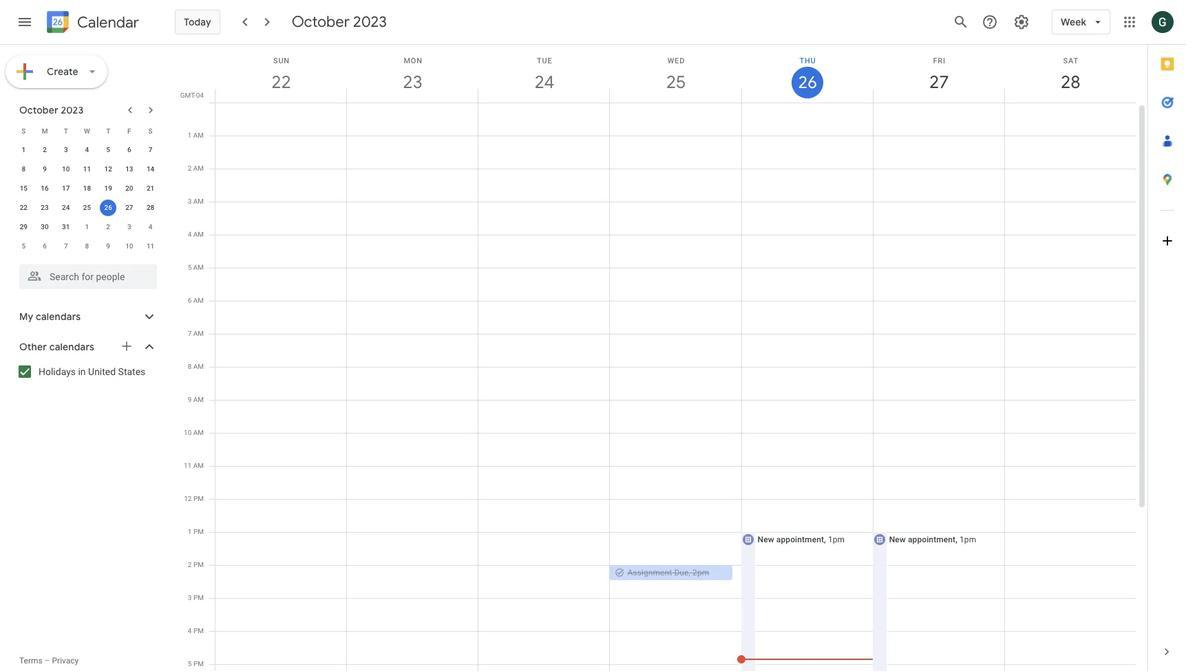 Task type: locate. For each thing, give the bounding box(es) containing it.
am for 7 am
[[193, 330, 204, 338]]

2 am from the top
[[193, 165, 204, 172]]

1 horizontal spatial 25
[[666, 71, 685, 94]]

states
[[118, 366, 146, 377]]

3 cell from the left
[[479, 103, 611, 672]]

fri 27
[[929, 56, 949, 94]]

1 horizontal spatial 28
[[1061, 71, 1080, 94]]

0 horizontal spatial 6
[[43, 242, 47, 250]]

am up 12 pm
[[193, 462, 204, 470]]

28 inside column header
[[1061, 71, 1080, 94]]

0 horizontal spatial new appointment , 1pm
[[758, 535, 845, 545]]

2 for november 2 element at the left top of the page
[[106, 223, 110, 231]]

11
[[83, 165, 91, 173], [147, 242, 155, 250], [184, 462, 192, 470]]

27 down 20 element at the top left of the page
[[125, 204, 133, 211]]

2 vertical spatial 9
[[188, 396, 192, 404]]

due
[[675, 568, 689, 578]]

fri
[[934, 56, 946, 65]]

8 am from the top
[[193, 363, 204, 371]]

7 for 7 am
[[188, 330, 192, 338]]

pm down 4 pm
[[194, 661, 204, 668]]

8 down 7 am
[[188, 363, 192, 371]]

0 vertical spatial 26
[[798, 72, 817, 94]]

8 am
[[188, 363, 204, 371]]

1 up the 15
[[22, 146, 26, 154]]

4 for 'november 4' element
[[149, 223, 153, 231]]

27 link
[[924, 67, 956, 99]]

23 down "16" element on the top left of the page
[[41, 204, 49, 211]]

2 down the 26, today element
[[106, 223, 110, 231]]

9
[[43, 165, 47, 173], [106, 242, 110, 250], [188, 396, 192, 404]]

–
[[45, 656, 50, 666]]

1 up 2 am
[[188, 132, 192, 139]]

24 column header
[[478, 45, 611, 103]]

0 vertical spatial 24
[[534, 71, 554, 94]]

5 up '12' element
[[106, 146, 110, 154]]

4 cell from the left
[[610, 103, 742, 672]]

1 horizontal spatial ,
[[825, 535, 826, 545]]

1 vertical spatial 28
[[147, 204, 155, 211]]

1
[[188, 132, 192, 139], [22, 146, 26, 154], [85, 223, 89, 231], [188, 528, 192, 536]]

10 element
[[58, 161, 74, 178]]

2 pm from the top
[[194, 528, 204, 536]]

pm for 12 pm
[[194, 495, 204, 503]]

24 link
[[529, 67, 561, 99]]

s
[[22, 127, 26, 135], [148, 127, 153, 135]]

3 up 4 am
[[188, 198, 192, 205]]

1 vertical spatial october
[[19, 104, 58, 116]]

appointment
[[777, 535, 825, 545], [909, 535, 956, 545]]

october up 'm'
[[19, 104, 58, 116]]

my
[[19, 311, 33, 323]]

pm up 4 pm
[[194, 594, 204, 602]]

1 horizontal spatial 9
[[106, 242, 110, 250]]

calendars up other calendars
[[36, 311, 81, 323]]

1 horizontal spatial 27
[[929, 71, 949, 94]]

7 up 14
[[149, 146, 153, 154]]

0 vertical spatial 22
[[271, 71, 290, 94]]

1 vertical spatial 27
[[125, 204, 133, 211]]

2 vertical spatial 8
[[188, 363, 192, 371]]

pm
[[194, 495, 204, 503], [194, 528, 204, 536], [194, 561, 204, 569], [194, 594, 204, 602], [194, 628, 204, 635], [194, 661, 204, 668]]

0 vertical spatial 9
[[43, 165, 47, 173]]

am for 10 am
[[193, 429, 204, 437]]

2023 down "create"
[[61, 104, 84, 116]]

0 vertical spatial october
[[292, 12, 350, 32]]

0 vertical spatial 25
[[666, 71, 685, 94]]

7
[[149, 146, 153, 154], [64, 242, 68, 250], [188, 330, 192, 338]]

0 horizontal spatial 11
[[83, 165, 91, 173]]

0 horizontal spatial 10
[[62, 165, 70, 173]]

6 inside "element"
[[43, 242, 47, 250]]

2 vertical spatial 7
[[188, 330, 192, 338]]

pm up 1 pm at the bottom
[[194, 495, 204, 503]]

20 element
[[121, 180, 138, 197]]

27 inside column header
[[929, 71, 949, 94]]

row containing 1
[[13, 141, 161, 160]]

8 for november 8 'element'
[[85, 242, 89, 250]]

9 up the 10 am at the bottom
[[188, 396, 192, 404]]

4 am
[[188, 231, 204, 238]]

22 column header
[[215, 45, 347, 103]]

12 up 19
[[104, 165, 112, 173]]

am down "3 am"
[[193, 231, 204, 238]]

row group
[[13, 141, 161, 256]]

10 for 'november 10' element
[[125, 242, 133, 250]]

26 down thu
[[798, 72, 817, 94]]

0 horizontal spatial 22
[[20, 204, 28, 211]]

november 11 element
[[142, 238, 159, 255]]

2023
[[353, 12, 387, 32], [61, 104, 84, 116]]

settings menu image
[[1014, 14, 1031, 30]]

1 am from the top
[[193, 132, 204, 139]]

1 new appointment , 1pm from the left
[[758, 535, 845, 545]]

calendars up 'in'
[[49, 341, 94, 353]]

0 horizontal spatial 24
[[62, 204, 70, 211]]

25 inside row group
[[83, 204, 91, 211]]

pm up 2 pm
[[194, 528, 204, 536]]

23 column header
[[347, 45, 479, 103]]

row containing 8
[[13, 160, 161, 179]]

4 up 5 pm
[[188, 628, 192, 635]]

0 horizontal spatial 8
[[22, 165, 26, 173]]

6 cell from the left
[[873, 103, 1006, 672]]

22 down 15 element on the top left of the page
[[20, 204, 28, 211]]

1 for 1 pm
[[188, 528, 192, 536]]

october
[[292, 12, 350, 32], [19, 104, 58, 116]]

22 down sun
[[271, 71, 290, 94]]

8
[[22, 165, 26, 173], [85, 242, 89, 250], [188, 363, 192, 371]]

am up 2 am
[[193, 132, 204, 139]]

am down 8 am
[[193, 396, 204, 404]]

am for 6 am
[[193, 297, 204, 304]]

3 for november 3 element
[[127, 223, 131, 231]]

11 for the november 11 element
[[147, 242, 155, 250]]

6 down f
[[127, 146, 131, 154]]

26 link
[[792, 67, 824, 99]]

am down 7 am
[[193, 363, 204, 371]]

1 inside the november 1 element
[[85, 223, 89, 231]]

1 horizontal spatial 1pm
[[960, 535, 977, 545]]

1 horizontal spatial 2023
[[353, 12, 387, 32]]

2 horizontal spatial 7
[[188, 330, 192, 338]]

1 vertical spatial 24
[[62, 204, 70, 211]]

t left f
[[106, 127, 110, 135]]

united
[[88, 366, 116, 377]]

am up 4 am
[[193, 198, 204, 205]]

sat
[[1064, 56, 1079, 65]]

november 3 element
[[121, 219, 138, 236]]

26, today element
[[100, 200, 117, 216]]

16 element
[[37, 180, 53, 197]]

26 down 19 element on the top of the page
[[104, 204, 112, 211]]

17
[[62, 185, 70, 192]]

1 pm
[[188, 528, 204, 536]]

1pm
[[829, 535, 845, 545], [960, 535, 977, 545]]

3 up 4 pm
[[188, 594, 192, 602]]

holidays
[[39, 366, 76, 377]]

12 down "11 am"
[[184, 495, 192, 503]]

7 down 6 am
[[188, 330, 192, 338]]

04
[[196, 92, 204, 99]]

1 down 25 element
[[85, 223, 89, 231]]

24
[[534, 71, 554, 94], [62, 204, 70, 211]]

12 pm
[[184, 495, 204, 503]]

november 8 element
[[79, 238, 95, 255]]

8 up the 15
[[22, 165, 26, 173]]

2023 up 23 column header at top left
[[353, 12, 387, 32]]

1 vertical spatial 8
[[85, 242, 89, 250]]

25 down 18 element
[[83, 204, 91, 211]]

9 for 9 am
[[188, 396, 192, 404]]

0 horizontal spatial t
[[64, 127, 68, 135]]

november 4 element
[[142, 219, 159, 236]]

1 horizontal spatial 10
[[125, 242, 133, 250]]

10 am
[[184, 429, 204, 437]]

0 vertical spatial 7
[[149, 146, 153, 154]]

2 for 2 pm
[[188, 561, 192, 569]]

1 horizontal spatial new appointment , 1pm
[[890, 535, 977, 545]]

november 5 element
[[15, 238, 32, 255]]

0 horizontal spatial 9
[[43, 165, 47, 173]]

5 pm from the top
[[194, 628, 204, 635]]

6 am from the top
[[193, 297, 204, 304]]

6 am
[[188, 297, 204, 304]]

28
[[1061, 71, 1080, 94], [147, 204, 155, 211]]

6 for "november 6" "element"
[[43, 242, 47, 250]]

3 down 27 element
[[127, 223, 131, 231]]

0 vertical spatial 10
[[62, 165, 70, 173]]

2 horizontal spatial 11
[[184, 462, 192, 470]]

9 for november 9 element
[[106, 242, 110, 250]]

1 vertical spatial october 2023
[[19, 104, 84, 116]]

0 horizontal spatial 28
[[147, 204, 155, 211]]

13
[[125, 165, 133, 173]]

8 inside 'element'
[[85, 242, 89, 250]]

tab list
[[1149, 45, 1187, 633]]

10 am from the top
[[193, 429, 204, 437]]

Search for people text field
[[28, 265, 149, 289]]

8 down the november 1 element
[[85, 242, 89, 250]]

15 element
[[15, 180, 32, 197]]

23 down the mon on the left
[[402, 71, 422, 94]]

1 horizontal spatial 6
[[127, 146, 131, 154]]

1 vertical spatial 22
[[20, 204, 28, 211]]

am up 6 am
[[193, 264, 204, 271]]

w
[[84, 127, 90, 135]]

am down 6 am
[[193, 330, 204, 338]]

today
[[184, 16, 211, 28]]

holidays in united states
[[39, 366, 146, 377]]

12
[[104, 165, 112, 173], [184, 495, 192, 503]]

grid containing 22
[[176, 45, 1148, 672]]

1 horizontal spatial s
[[148, 127, 153, 135]]

1 vertical spatial 12
[[184, 495, 192, 503]]

7 down 31 element
[[64, 242, 68, 250]]

24 down 17 element
[[62, 204, 70, 211]]

4 for 4 am
[[188, 231, 192, 238]]

1 horizontal spatial appointment
[[909, 535, 956, 545]]

1 vertical spatial 25
[[83, 204, 91, 211]]

1 horizontal spatial 8
[[85, 242, 89, 250]]

1 vertical spatial 7
[[64, 242, 68, 250]]

2
[[43, 146, 47, 154], [188, 165, 192, 172], [106, 223, 110, 231], [188, 561, 192, 569]]

10 up 17
[[62, 165, 70, 173]]

0 horizontal spatial 25
[[83, 204, 91, 211]]

11 down 'november 4' element
[[147, 242, 155, 250]]

10 down november 3 element
[[125, 242, 133, 250]]

10
[[62, 165, 70, 173], [125, 242, 133, 250], [184, 429, 192, 437]]

2 horizontal spatial 8
[[188, 363, 192, 371]]

sun 22
[[271, 56, 290, 94]]

11 down the 10 am at the bottom
[[184, 462, 192, 470]]

6 down 30 element
[[43, 242, 47, 250]]

9 inside grid
[[188, 396, 192, 404]]

1 vertical spatial 6
[[43, 242, 47, 250]]

1 horizontal spatial t
[[106, 127, 110, 135]]

5 for november 5 element
[[22, 242, 26, 250]]

2 horizontal spatial ,
[[956, 535, 958, 545]]

27 down fri
[[929, 71, 949, 94]]

1 pm from the top
[[194, 495, 204, 503]]

1 for 1 am
[[188, 132, 192, 139]]

23 link
[[397, 67, 429, 99]]

0 horizontal spatial 23
[[41, 204, 49, 211]]

2 horizontal spatial 9
[[188, 396, 192, 404]]

0 vertical spatial 11
[[83, 165, 91, 173]]

calendars
[[36, 311, 81, 323], [49, 341, 94, 353]]

25 element
[[79, 200, 95, 216]]

26 inside cell
[[104, 204, 112, 211]]

row group containing 1
[[13, 141, 161, 256]]

11 for 11 am
[[184, 462, 192, 470]]

wed 25
[[666, 56, 685, 94]]

november 9 element
[[100, 238, 117, 255]]

t left "w"
[[64, 127, 68, 135]]

s right f
[[148, 127, 153, 135]]

row containing 15
[[13, 179, 161, 198]]

0 horizontal spatial october
[[19, 104, 58, 116]]

1 s from the left
[[22, 127, 26, 135]]

4 am from the top
[[193, 231, 204, 238]]

row containing new appointment
[[209, 103, 1137, 672]]

cell
[[216, 103, 347, 672], [347, 103, 479, 672], [479, 103, 611, 672], [610, 103, 742, 672], [738, 103, 874, 672], [873, 103, 1006, 672], [1006, 103, 1137, 672]]

0 vertical spatial calendars
[[36, 311, 81, 323]]

28 down the '21' element
[[147, 204, 155, 211]]

0 horizontal spatial s
[[22, 127, 26, 135]]

1 horizontal spatial new
[[890, 535, 906, 545]]

0 vertical spatial 27
[[929, 71, 949, 94]]

3 for 3 pm
[[188, 594, 192, 602]]

11 am from the top
[[193, 462, 204, 470]]

6 pm from the top
[[194, 661, 204, 668]]

row containing 29
[[13, 218, 161, 237]]

pm for 2 pm
[[194, 561, 204, 569]]

28 down sat
[[1061, 71, 1080, 94]]

1 vertical spatial 9
[[106, 242, 110, 250]]

thu 26
[[798, 56, 817, 94]]

1 vertical spatial 2023
[[61, 104, 84, 116]]

pm down 1 pm at the bottom
[[194, 561, 204, 569]]

12 inside row group
[[104, 165, 112, 173]]

9 am
[[188, 396, 204, 404]]

1 horizontal spatial 22
[[271, 71, 290, 94]]

9 am from the top
[[193, 396, 204, 404]]

0 horizontal spatial 1pm
[[829, 535, 845, 545]]

6 up 7 am
[[188, 297, 192, 304]]

am for 5 am
[[193, 264, 204, 271]]

31
[[62, 223, 70, 231]]

1 horizontal spatial 11
[[147, 242, 155, 250]]

5 up 6 am
[[188, 264, 192, 271]]

4 pm from the top
[[194, 594, 204, 602]]

17 element
[[58, 180, 74, 197]]

26
[[798, 72, 817, 94], [104, 204, 112, 211]]

4
[[85, 146, 89, 154], [149, 223, 153, 231], [188, 231, 192, 238], [188, 628, 192, 635]]

1 vertical spatial 26
[[104, 204, 112, 211]]

30
[[41, 223, 49, 231]]

10 up "11 am"
[[184, 429, 192, 437]]

28 column header
[[1005, 45, 1137, 103]]

1 vertical spatial 23
[[41, 204, 49, 211]]

8 inside grid
[[188, 363, 192, 371]]

1 horizontal spatial 26
[[798, 72, 817, 94]]

0 vertical spatial 12
[[104, 165, 112, 173]]

am up 7 am
[[193, 297, 204, 304]]

5 am from the top
[[193, 264, 204, 271]]

7 cell from the left
[[1006, 103, 1137, 672]]

5
[[106, 146, 110, 154], [22, 242, 26, 250], [188, 264, 192, 271], [188, 661, 192, 668]]

1 down 12 pm
[[188, 528, 192, 536]]

0 horizontal spatial 12
[[104, 165, 112, 173]]

november 6 element
[[37, 238, 53, 255]]

1 cell from the left
[[216, 103, 347, 672]]

am for 4 am
[[193, 231, 204, 238]]

2 horizontal spatial 10
[[184, 429, 192, 437]]

11 up "18" in the top left of the page
[[83, 165, 91, 173]]

2 down 'm'
[[43, 146, 47, 154]]

2 up "3 am"
[[188, 165, 192, 172]]

9 down november 2 element at the left top of the page
[[106, 242, 110, 250]]

9 inside november 9 element
[[106, 242, 110, 250]]

pm up 5 pm
[[194, 628, 204, 635]]

27
[[929, 71, 949, 94], [125, 204, 133, 211]]

4 down 28 element
[[149, 223, 153, 231]]

5 down 4 pm
[[188, 661, 192, 668]]

row
[[209, 103, 1137, 672], [13, 121, 161, 141], [13, 141, 161, 160], [13, 160, 161, 179], [13, 179, 161, 198], [13, 198, 161, 218], [13, 218, 161, 237], [13, 237, 161, 256]]

0 vertical spatial october 2023
[[292, 12, 387, 32]]

3 pm from the top
[[194, 561, 204, 569]]

0 horizontal spatial 27
[[125, 204, 133, 211]]

25
[[666, 71, 685, 94], [83, 204, 91, 211]]

am up "3 am"
[[193, 165, 204, 172]]

0 horizontal spatial appointment
[[777, 535, 825, 545]]

thu
[[800, 56, 817, 65]]

2 down 1 pm at the bottom
[[188, 561, 192, 569]]

tue
[[537, 56, 553, 65]]

2 appointment from the left
[[909, 535, 956, 545]]

1 vertical spatial 10
[[125, 242, 133, 250]]

0 horizontal spatial 26
[[104, 204, 112, 211]]

s left 'm'
[[22, 127, 26, 135]]

0 horizontal spatial new
[[758, 535, 775, 545]]

2 horizontal spatial 6
[[188, 297, 192, 304]]

9 up 16
[[43, 165, 47, 173]]

1 horizontal spatial 7
[[149, 146, 153, 154]]

2 vertical spatial 6
[[188, 297, 192, 304]]

1 horizontal spatial 12
[[184, 495, 192, 503]]

add other calendars image
[[120, 340, 134, 353]]

25 down wed
[[666, 71, 685, 94]]

1 vertical spatial 11
[[147, 242, 155, 250]]

7 am from the top
[[193, 330, 204, 338]]

6 for 6 am
[[188, 297, 192, 304]]

1 vertical spatial calendars
[[49, 341, 94, 353]]

2 vertical spatial 11
[[184, 462, 192, 470]]

cell containing assignment due
[[610, 103, 742, 672]]

3 am
[[188, 198, 204, 205]]

pm for 3 pm
[[194, 594, 204, 602]]

24 down tue
[[534, 71, 554, 94]]

22 link
[[266, 67, 297, 99]]

7 for 'november 7' element in the left top of the page
[[64, 242, 68, 250]]

None search field
[[0, 259, 171, 289]]

grid
[[176, 45, 1148, 672]]

3 am from the top
[[193, 198, 204, 205]]

am down 9 am at the left bottom
[[193, 429, 204, 437]]

october up 22 'column header'
[[292, 12, 350, 32]]

22 inside row group
[[20, 204, 28, 211]]

26 inside 'column header'
[[798, 72, 817, 94]]

2 vertical spatial 10
[[184, 429, 192, 437]]

1 horizontal spatial 24
[[534, 71, 554, 94]]

1 horizontal spatial 23
[[402, 71, 422, 94]]

23
[[402, 71, 422, 94], [41, 204, 49, 211]]

0 horizontal spatial 2023
[[61, 104, 84, 116]]

23 inside mon 23
[[402, 71, 422, 94]]

11 element
[[79, 161, 95, 178]]

5 down 29 element
[[22, 242, 26, 250]]

4 down "3 am"
[[188, 231, 192, 238]]

0 vertical spatial 28
[[1061, 71, 1080, 94]]

calendars for my calendars
[[36, 311, 81, 323]]

0 vertical spatial 23
[[402, 71, 422, 94]]

new
[[758, 535, 775, 545], [890, 535, 906, 545]]

create
[[47, 65, 78, 78]]

0 horizontal spatial 7
[[64, 242, 68, 250]]

22
[[271, 71, 290, 94], [20, 204, 28, 211]]

1 for the november 1 element
[[85, 223, 89, 231]]

0 vertical spatial 8
[[22, 165, 26, 173]]

calendar heading
[[74, 13, 139, 32]]



Task type: describe. For each thing, give the bounding box(es) containing it.
2 cell from the left
[[347, 103, 479, 672]]

3 for 3 am
[[188, 198, 192, 205]]

m
[[42, 127, 48, 135]]

row containing 5
[[13, 237, 161, 256]]

2 s from the left
[[148, 127, 153, 135]]

0 horizontal spatial october 2023
[[19, 104, 84, 116]]

15
[[20, 185, 28, 192]]

my calendars
[[19, 311, 81, 323]]

12 for 12
[[104, 165, 112, 173]]

pm for 1 pm
[[194, 528, 204, 536]]

november 10 element
[[121, 238, 138, 255]]

20
[[125, 185, 133, 192]]

4 down "w"
[[85, 146, 89, 154]]

gmt-04
[[180, 92, 204, 99]]

0 vertical spatial 6
[[127, 146, 131, 154]]

10 for 10 element
[[62, 165, 70, 173]]

7 am
[[188, 330, 204, 338]]

1 horizontal spatial october
[[292, 12, 350, 32]]

26 column header
[[742, 45, 874, 103]]

pm for 4 pm
[[194, 628, 204, 635]]

1 horizontal spatial october 2023
[[292, 12, 387, 32]]

my calendars button
[[3, 306, 171, 328]]

2 1pm from the left
[[960, 535, 977, 545]]

mon
[[404, 56, 423, 65]]

1 t from the left
[[64, 127, 68, 135]]

am for 8 am
[[193, 363, 204, 371]]

25 link
[[661, 67, 692, 99]]

14 element
[[142, 161, 159, 178]]

21
[[147, 185, 155, 192]]

october 2023 grid
[[13, 121, 161, 256]]

5 cell from the left
[[738, 103, 874, 672]]

week
[[1062, 16, 1087, 28]]

row containing s
[[13, 121, 161, 141]]

24 inside row group
[[62, 204, 70, 211]]

terms
[[19, 656, 43, 666]]

19 element
[[100, 180, 117, 197]]

5 for 5 pm
[[188, 661, 192, 668]]

28 inside october 2023 grid
[[147, 204, 155, 211]]

27 column header
[[873, 45, 1006, 103]]

tue 24
[[534, 56, 554, 94]]

november 2 element
[[100, 219, 117, 236]]

28 link
[[1056, 67, 1087, 99]]

2 for 2 am
[[188, 165, 192, 172]]

5 am
[[188, 264, 204, 271]]

2 new from the left
[[890, 535, 906, 545]]

sun
[[273, 56, 290, 65]]

wed
[[668, 56, 685, 65]]

24 inside column header
[[534, 71, 554, 94]]

31 element
[[58, 219, 74, 236]]

16
[[41, 185, 49, 192]]

2 t from the left
[[106, 127, 110, 135]]

22 inside 'column header'
[[271, 71, 290, 94]]

23 inside row
[[41, 204, 49, 211]]

29 element
[[15, 219, 32, 236]]

gmt-
[[180, 92, 196, 99]]

25 inside wed 25
[[666, 71, 685, 94]]

am for 2 am
[[193, 165, 204, 172]]

29
[[20, 223, 28, 231]]

am for 9 am
[[193, 396, 204, 404]]

5 pm
[[188, 661, 204, 668]]

14
[[147, 165, 155, 173]]

30 element
[[37, 219, 53, 236]]

4 for 4 pm
[[188, 628, 192, 635]]

3 up 10 element
[[64, 146, 68, 154]]

other calendars
[[19, 341, 94, 353]]

calendar
[[77, 13, 139, 32]]

today button
[[175, 6, 220, 39]]

terms link
[[19, 656, 43, 666]]

11 am
[[184, 462, 204, 470]]

27 element
[[121, 200, 138, 216]]

other calendars button
[[3, 336, 171, 358]]

0 vertical spatial 2023
[[353, 12, 387, 32]]

28 element
[[142, 200, 159, 216]]

8 for 8 am
[[188, 363, 192, 371]]

main drawer image
[[17, 14, 33, 30]]

13 element
[[121, 161, 138, 178]]

mon 23
[[402, 56, 423, 94]]

privacy link
[[52, 656, 79, 666]]

2 new appointment , 1pm from the left
[[890, 535, 977, 545]]

in
[[78, 366, 86, 377]]

am for 1 am
[[193, 132, 204, 139]]

24 element
[[58, 200, 74, 216]]

other
[[19, 341, 47, 353]]

25 column header
[[610, 45, 742, 103]]

12 for 12 pm
[[184, 495, 192, 503]]

19
[[104, 185, 112, 192]]

2pm
[[693, 568, 710, 578]]

1 appointment from the left
[[777, 535, 825, 545]]

18
[[83, 185, 91, 192]]

3 pm
[[188, 594, 204, 602]]

row containing 22
[[13, 198, 161, 218]]

assignment
[[628, 568, 673, 578]]

21 element
[[142, 180, 159, 197]]

23 element
[[37, 200, 53, 216]]

1 1pm from the left
[[829, 535, 845, 545]]

november 7 element
[[58, 238, 74, 255]]

27 inside row group
[[125, 204, 133, 211]]

privacy
[[52, 656, 79, 666]]

22 element
[[15, 200, 32, 216]]

26 cell
[[98, 198, 119, 218]]

calendars for other calendars
[[49, 341, 94, 353]]

november 1 element
[[79, 219, 95, 236]]

assignment due , 2pm
[[628, 568, 710, 578]]

1 am
[[188, 132, 204, 139]]

create button
[[6, 55, 107, 88]]

pm for 5 pm
[[194, 661, 204, 668]]

terms – privacy
[[19, 656, 79, 666]]

10 for 10 am
[[184, 429, 192, 437]]

am for 3 am
[[193, 198, 204, 205]]

2 pm
[[188, 561, 204, 569]]

2 am
[[188, 165, 204, 172]]

0 horizontal spatial ,
[[689, 568, 691, 578]]

5 for 5 am
[[188, 264, 192, 271]]

18 element
[[79, 180, 95, 197]]

12 element
[[100, 161, 117, 178]]

week button
[[1053, 6, 1111, 39]]

f
[[128, 127, 131, 135]]

11 for 11 element
[[83, 165, 91, 173]]

1 new from the left
[[758, 535, 775, 545]]

sat 28
[[1061, 56, 1080, 94]]

am for 11 am
[[193, 462, 204, 470]]

4 pm
[[188, 628, 204, 635]]

calendar element
[[44, 8, 139, 39]]



Task type: vqa. For each thing, say whether or not it's contained in the screenshot.


